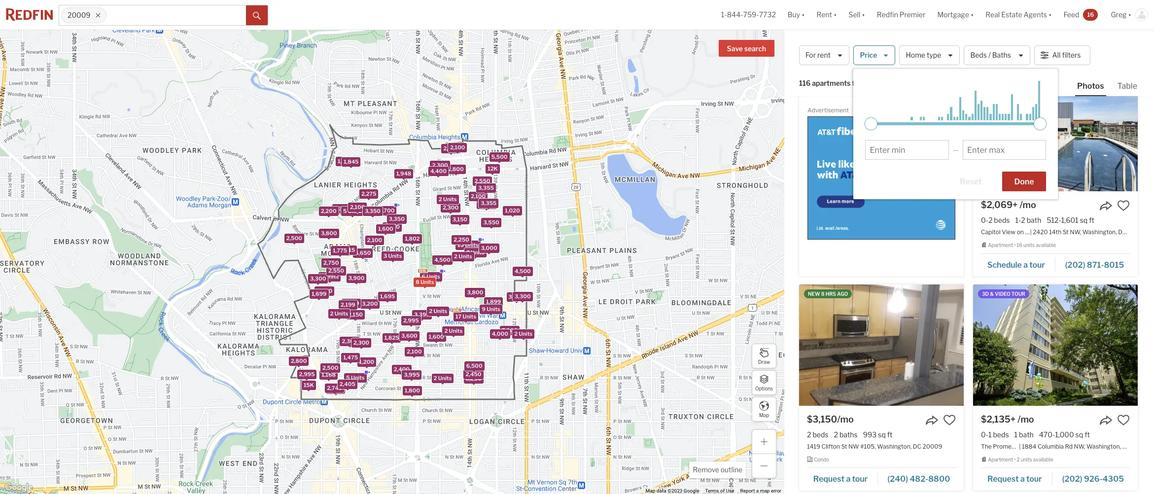 Task type: locate. For each thing, give the bounding box(es) containing it.
5 ▾ from the left
[[1049, 11, 1052, 19]]

tour down "nw"
[[853, 475, 868, 484]]

1 up promenade
[[1015, 430, 1018, 439]]

$3,150 /mo
[[807, 414, 854, 424]]

0- down $2,135+
[[982, 430, 989, 439]]

1 vertical spatial 2,550
[[328, 267, 344, 274]]

1 vertical spatial rent
[[863, 79, 877, 87]]

0 vertical spatial report
[[934, 108, 949, 114]]

871- inside (202) 871-8905 link
[[912, 46, 929, 55]]

real estate agents ▾
[[986, 11, 1052, 19]]

Enter min text field
[[870, 146, 945, 155]]

ft up "| 1884 columbia rd nw, washington, dc 20009"
[[1085, 430, 1091, 439]]

redfin premier button
[[871, 0, 932, 30]]

• down roosevelt
[[1015, 28, 1016, 34]]

1 horizontal spatial rent
[[921, 40, 946, 53]]

ad region
[[808, 117, 956, 240]]

request a tour down apartment • 17 units available
[[814, 46, 869, 55]]

schedule for (202) 871-8015
[[988, 260, 1022, 270]]

0 vertical spatial 0-
[[982, 216, 989, 224]]

nw,
[[875, 14, 886, 21], [1067, 14, 1078, 21], [1071, 228, 1082, 236], [1075, 443, 1086, 450]]

| left 2420
[[1031, 228, 1032, 236]]

filters
[[1063, 51, 1081, 59]]

report for report ad
[[934, 108, 949, 114]]

favorite button image for $3,150 /mo
[[944, 414, 956, 426]]

0 vertical spatial 1-
[[722, 11, 727, 19]]

hrs
[[826, 291, 837, 297]]

1- left 759-
[[722, 11, 727, 19]]

993
[[864, 430, 877, 439]]

of
[[721, 488, 725, 494]]

3,355 up 3,550
[[481, 200, 497, 206]]

3,800 up 1,775
[[321, 230, 337, 237]]

509-773 sq ft
[[1040, 1, 1085, 10]]

favorite button image up the | 2420 14th st nw, washington, dc 20009
[[1118, 199, 1131, 212]]

(202) 926-4406 link
[[1054, 41, 1131, 58]]

favorite button image for $2,069+ /mo
[[1118, 199, 1131, 212]]

1,600 down 3,395
[[429, 333, 444, 340]]

premier
[[900, 11, 926, 19]]

3,200
[[362, 300, 378, 307]]

minimum price slider
[[865, 117, 878, 130]]

470-1,000 sq ft
[[1040, 430, 1091, 439]]

tour
[[1012, 291, 1026, 297]]

0 horizontal spatial 16
[[458, 241, 464, 248]]

0 vertical spatial 17
[[843, 28, 849, 34]]

0 horizontal spatial report
[[741, 488, 755, 494]]

1,699
[[312, 290, 327, 297]]

759-
[[744, 11, 759, 19]]

units down 1884
[[1021, 457, 1033, 463]]

2 units down 16 units
[[454, 253, 472, 259]]

apartment down louis
[[814, 28, 840, 34]]

6 ▾ from the left
[[1129, 11, 1132, 19]]

16 for 16
[[1088, 11, 1095, 18]]

buy
[[788, 11, 801, 19]]

st right 16th
[[1060, 14, 1066, 21]]

2,550 down 12k
[[475, 177, 490, 184]]

sell
[[849, 11, 861, 19]]

0- up capitol
[[982, 216, 989, 224]]

1 0- from the top
[[982, 216, 989, 224]]

| left 2101
[[1029, 14, 1030, 21]]

1 horizontal spatial 1-
[[1016, 216, 1022, 224]]

ago
[[838, 291, 849, 297]]

rd
[[1066, 443, 1073, 450]]

tour down apartment • 2 units available
[[1027, 475, 1043, 484]]

1 horizontal spatial 2,995
[[403, 317, 419, 324]]

schedule
[[987, 46, 1022, 55], [988, 260, 1022, 270]]

sq
[[1070, 1, 1078, 10], [1081, 216, 1088, 224], [879, 430, 886, 439], [1076, 430, 1084, 439]]

favorite button checkbox
[[1118, 199, 1131, 212], [944, 414, 956, 426]]

0 vertical spatial the
[[807, 14, 818, 21]]

available down 2420
[[1036, 242, 1057, 248]]

nw, for camden roosevelt
[[1067, 14, 1078, 21]]

4 ▾ from the left
[[971, 11, 974, 19]]

2,800
[[448, 165, 464, 172], [291, 357, 307, 364]]

sq for 470-1,000 sq ft
[[1076, 430, 1084, 439]]

rent ▾ button
[[817, 0, 837, 30]]

washington,
[[887, 14, 922, 21], [1079, 14, 1114, 21], [1083, 228, 1118, 236], [878, 443, 912, 450], [1087, 443, 1122, 450]]

1,200
[[359, 358, 374, 365]]

(202) inside "link"
[[1066, 260, 1086, 270]]

dc for the promenade
[[1123, 443, 1131, 450]]

dc up 8015
[[1119, 228, 1127, 236]]

(240) 482-8800 link
[[878, 470, 956, 487]]

5 units
[[343, 207, 361, 214], [346, 374, 365, 381]]

camden roosevelt
[[982, 14, 1034, 21]]

None search field
[[106, 5, 246, 25]]

1 vertical spatial for
[[852, 79, 862, 87]]

0 vertical spatial 2,700
[[443, 145, 459, 152]]

0 vertical spatial 4,400
[[430, 167, 447, 174]]

favorite button image
[[1118, 199, 1131, 212], [944, 414, 956, 426]]

1 horizontal spatial 3,800
[[467, 289, 483, 296]]

capitol view on 14th
[[982, 228, 1038, 236]]

1 vertical spatial 871-
[[1088, 260, 1105, 270]]

▾ right the sell
[[862, 11, 866, 19]]

0 vertical spatial 8
[[1017, 28, 1021, 34]]

2101
[[1032, 14, 1045, 21]]

0 horizontal spatial 871-
[[912, 46, 929, 55]]

0 vertical spatial 926-
[[1085, 46, 1104, 55]]

the down 0-1 beds
[[982, 443, 992, 450]]

submit search image
[[253, 12, 261, 20]]

6,500
[[466, 363, 482, 369]]

0-
[[982, 216, 989, 224], [982, 430, 989, 439]]

all filters button
[[1035, 45, 1091, 65]]

926- down "| 1884 columbia rd nw, washington, dc 20009"
[[1085, 475, 1103, 484]]

1 horizontal spatial 16
[[1017, 242, 1023, 248]]

2 units left 17 units
[[429, 307, 447, 314]]

$2,069+ /mo
[[982, 200, 1037, 210]]

5
[[343, 207, 347, 214], [346, 374, 350, 381]]

(202) for (202) 871-8015
[[1066, 260, 1086, 270]]

• for (202) 871-8015
[[1015, 242, 1016, 248]]

0 vertical spatial map
[[760, 412, 770, 418]]

▾
[[802, 11, 805, 19], [834, 11, 837, 19], [862, 11, 866, 19], [971, 11, 974, 19], [1049, 11, 1052, 19], [1129, 11, 1132, 19]]

0 vertical spatial 1,600
[[378, 225, 393, 232]]

2,100 up the 4,650 at the left bottom
[[367, 236, 382, 243]]

▾ right buy
[[802, 11, 805, 19]]

0 horizontal spatial 2,500
[[286, 234, 302, 241]]

1 vertical spatial 926-
[[1085, 475, 1103, 484]]

washington, for the promenade
[[1087, 443, 1122, 450]]

0 horizontal spatial favorite button checkbox
[[944, 414, 956, 426]]

the left louis
[[807, 14, 818, 21]]

1 vertical spatial schedule
[[988, 260, 1022, 270]]

request a tour down condo
[[814, 475, 868, 484]]

0 vertical spatial 4,500
[[434, 256, 451, 263]]

0 horizontal spatial 1,600
[[378, 225, 393, 232]]

2 units down 2,750
[[321, 273, 339, 280]]

sq for 509-773 sq ft
[[1070, 1, 1078, 10]]

0 horizontal spatial 2,700
[[379, 207, 395, 214]]

nw, right rd
[[1075, 443, 1086, 450]]

for rent
[[806, 51, 831, 59]]

dc for capitol view on 14th
[[1119, 228, 1127, 236]]

schedule a tour button for (202) 871-8015
[[982, 257, 1056, 272]]

16 down 3,150
[[458, 241, 464, 248]]

1 horizontal spatial favorite button checkbox
[[1118, 199, 1131, 212]]

2,800 left 12k
[[448, 165, 464, 172]]

a down apartment • 2 units available
[[1021, 475, 1025, 484]]

0 vertical spatial rent
[[818, 51, 831, 59]]

favorite button image
[[1118, 414, 1131, 426]]

2,275
[[361, 190, 376, 197]]

/mo up 1-2 bath
[[1020, 200, 1037, 210]]

schedule a tour button down apartment • 16 units available
[[982, 257, 1056, 272]]

price
[[860, 51, 878, 59]]

0-1 beds
[[982, 430, 1009, 439]]

▾ right mortgage
[[971, 11, 974, 19]]

2 units up 3,150
[[439, 196, 457, 203]]

/mo up 1 bath
[[1018, 414, 1035, 424]]

14th right 1920
[[854, 14, 866, 21]]

0 vertical spatial 2,800
[[448, 165, 464, 172]]

/mo up 2 baths
[[838, 414, 854, 424]]

1 horizontal spatial 2,700
[[443, 145, 459, 152]]

dc down favorite button checkbox
[[1123, 443, 1131, 450]]

rent inside dropdown button
[[817, 11, 833, 19]]

17 down 1920
[[843, 28, 849, 34]]

schedule a tour for (202) 926-4406
[[987, 46, 1045, 55]]

1 vertical spatial 5
[[346, 374, 350, 381]]

/mo
[[1020, 200, 1037, 210], [838, 414, 854, 424], [1018, 414, 1035, 424]]

photo of 1884 columbia rd nw, washington, dc 20009 image
[[974, 284, 1138, 406]]

1 horizontal spatial for
[[904, 40, 919, 53]]

871- inside (202) 871-8015 "link"
[[1088, 260, 1105, 270]]

2 schedule a tour button from the top
[[982, 257, 1056, 272]]

apartment
[[814, 28, 840, 34], [989, 28, 1014, 34], [989, 242, 1014, 248], [989, 457, 1014, 463]]

0 vertical spatial schedule a tour
[[987, 46, 1045, 55]]

0 horizontal spatial the
[[807, 14, 818, 21]]

schedule a tour button down apartment • 8 units available
[[982, 42, 1054, 57]]

terms
[[706, 488, 719, 494]]

(202) inside 'link'
[[1063, 46, 1084, 55]]

16 inside map region
[[458, 241, 464, 248]]

report
[[934, 108, 949, 114], [741, 488, 755, 494]]

favorite button image left $2,135+
[[944, 414, 956, 426]]

request down apartment • 2 units available
[[988, 475, 1019, 484]]

apartment for (202) 871-8905
[[814, 28, 840, 34]]

2 vertical spatial 8
[[822, 291, 825, 297]]

1 vertical spatial 3,350
[[389, 215, 405, 222]]

units down the sell
[[850, 28, 861, 34]]

1 horizontal spatial report
[[934, 108, 949, 114]]

map inside button
[[760, 412, 770, 418]]

apartment down view
[[989, 242, 1014, 248]]

2 ▾ from the left
[[834, 11, 837, 19]]

14th down 512-
[[1050, 228, 1062, 236]]

1 down $2,135+
[[989, 430, 992, 439]]

1 vertical spatial 4,400
[[479, 200, 495, 207]]

request down apartment • 17 units available
[[814, 46, 846, 55]]

926- inside 'link'
[[1085, 46, 1104, 55]]

0 vertical spatial 2,550
[[475, 177, 490, 184]]

1 horizontal spatial 4,500
[[515, 268, 531, 275]]

2,995 up 15k
[[299, 371, 315, 378]]

units down roosevelt
[[1022, 28, 1033, 34]]

a for (202) 871-8015
[[1024, 260, 1028, 270]]

rent inside button
[[818, 51, 831, 59]]

0 vertical spatial rent
[[817, 11, 833, 19]]

5 right 2,200
[[343, 207, 347, 214]]

a down apartment • 17 units available
[[847, 46, 852, 55]]

1 vertical spatial report
[[741, 488, 755, 494]]

▾ right greg at the right top of page
[[1129, 11, 1132, 19]]

$2,069+
[[982, 200, 1018, 210]]

•
[[841, 28, 842, 34], [1015, 28, 1016, 34], [1015, 242, 1016, 248], [1015, 457, 1016, 463]]

1,000
[[1056, 430, 1075, 439]]

0 horizontal spatial for
[[852, 79, 862, 87]]

report ad
[[934, 108, 956, 114]]

| for camden roosevelt
[[1029, 14, 1030, 21]]

ft up | 2101 16th st nw, washington, dc 20009
[[1079, 1, 1085, 10]]

favorite button checkbox left $2,135+
[[944, 414, 956, 426]]

favorite button checkbox for $3,150 /mo
[[944, 414, 956, 426]]

2 0- from the top
[[982, 430, 989, 439]]

tour for $2,069+ /mo
[[1030, 260, 1046, 270]]

926-
[[1085, 46, 1104, 55], [1085, 475, 1103, 484]]

request down condo
[[814, 475, 845, 484]]

units for (202) 926-4305
[[1021, 457, 1033, 463]]

2,750
[[323, 259, 339, 266]]

0 vertical spatial 5
[[343, 207, 347, 214]]

2 horizontal spatial 16
[[1088, 11, 1095, 18]]

dialog containing reset
[[854, 69, 1059, 199]]

apartment for (202) 926-4305
[[989, 457, 1014, 463]]

| for capitol view on 14th
[[1031, 228, 1032, 236]]

1 vertical spatial 2,700
[[379, 207, 395, 214]]

1 horizontal spatial 17
[[843, 28, 849, 34]]

926- for 4406
[[1085, 46, 1104, 55]]

1 horizontal spatial 4,400
[[479, 200, 495, 207]]

request a tour button for $3,150
[[807, 471, 878, 486]]

0 vertical spatial favorite button image
[[1118, 199, 1131, 212]]

the for the louis | 1920 14th st nw, washington, dc 20009
[[807, 14, 818, 21]]

4406
[[1104, 46, 1125, 55]]

3,800
[[321, 230, 337, 237], [467, 289, 483, 296]]

1 vertical spatial schedule a tour button
[[982, 257, 1056, 272]]

(202) 871-8015
[[1066, 260, 1125, 270]]

1 vertical spatial 17
[[455, 313, 461, 320]]

• down 1920
[[841, 28, 842, 34]]

0- for $2,135+
[[982, 430, 989, 439]]

report left ad
[[934, 108, 949, 114]]

| 2420 14th st nw, washington, dc 20009
[[1031, 228, 1148, 236]]

0 horizontal spatial 17
[[455, 313, 461, 320]]

a down apartment • 16 units available
[[1024, 260, 1028, 270]]

apartment down the promenade
[[989, 457, 1014, 463]]

5,500
[[491, 153, 508, 160]]

▾ for mortgage ▾
[[971, 11, 974, 19]]

st
[[868, 14, 874, 21], [1060, 14, 1066, 21], [1063, 228, 1069, 236], [842, 443, 848, 450]]

2 horizontal spatial 8
[[1017, 28, 1021, 34]]

2 horizontal spatial 14th
[[1050, 228, 1062, 236]]

1 vertical spatial map
[[646, 488, 656, 494]]

16 down on
[[1017, 242, 1023, 248]]

0 vertical spatial schedule
[[987, 46, 1022, 55]]

0 horizontal spatial 1
[[989, 430, 992, 439]]

tour
[[853, 46, 869, 55], [1029, 46, 1045, 55], [1030, 260, 1046, 270], [853, 475, 868, 484], [1027, 475, 1043, 484]]

nw, for capitol view on 14th
[[1071, 228, 1082, 236]]

nw, down 773
[[1067, 14, 1078, 21]]

Enter max text field
[[968, 146, 1042, 155]]

0 vertical spatial for
[[904, 40, 919, 53]]

schedule a tour down apartment • 16 units available
[[988, 260, 1046, 270]]

schedule for (202) 926-4406
[[987, 46, 1022, 55]]

7 units
[[466, 249, 484, 256]]

2,700
[[443, 145, 459, 152], [379, 207, 395, 214]]

dialog
[[854, 69, 1059, 199]]

1 horizontal spatial 2,500
[[322, 364, 338, 371]]

• for (202) 926-4406
[[1015, 28, 1016, 34]]

1,815
[[341, 246, 355, 253]]

rent down price
[[863, 79, 877, 87]]

a down apartment • 8 units available
[[1023, 46, 1028, 55]]

bath up 2420
[[1027, 216, 1042, 224]]

nw, down 512-1,601 sq ft
[[1071, 228, 1082, 236]]

available for (202) 926-4406
[[1034, 28, 1054, 34]]

1 vertical spatial 3,355
[[481, 200, 497, 206]]

mortgage ▾ button
[[932, 0, 980, 30]]

470-
[[1040, 430, 1056, 439]]

1 schedule a tour button from the top
[[982, 42, 1054, 57]]

|
[[836, 14, 837, 21], [1029, 14, 1030, 21], [1031, 228, 1032, 236], [1020, 443, 1021, 450]]

apartment for (202) 871-8015
[[989, 242, 1014, 248]]

request a tour button down apartment • 2 units available
[[982, 471, 1053, 486]]

nw
[[849, 443, 860, 450]]

1 horizontal spatial 1
[[1015, 430, 1018, 439]]

0 horizontal spatial favorite button image
[[944, 414, 956, 426]]

camden
[[982, 14, 1005, 21]]

nw, for the promenade
[[1075, 443, 1086, 450]]

request for $2,135+
[[988, 475, 1019, 484]]

1 horizontal spatial 14th
[[1026, 228, 1038, 236]]

1 vertical spatial 2,995
[[299, 371, 315, 378]]

1 vertical spatial 8
[[416, 278, 419, 285]]

1 vertical spatial 1,600
[[429, 333, 444, 340]]

993 sq ft
[[864, 430, 893, 439]]

0 vertical spatial bath
[[1027, 216, 1042, 224]]

926- right filters
[[1085, 46, 1104, 55]]

tour down apartment • 16 units available
[[1030, 260, 1046, 270]]

1 horizontal spatial map
[[760, 412, 770, 418]]

1,825
[[384, 334, 399, 341]]

schedule a tour down apartment • 8 units available
[[987, 46, 1045, 55]]

map left data
[[646, 488, 656, 494]]

0 horizontal spatial rent
[[817, 11, 833, 19]]

| left 1884
[[1020, 443, 1021, 450]]

0 vertical spatial 5 units
[[343, 207, 361, 214]]

sq up "| 1884 columbia rd nw, washington, dc 20009"
[[1076, 430, 1084, 439]]

1 horizontal spatial favorite button image
[[1118, 199, 1131, 212]]

1 vertical spatial schedule a tour
[[988, 260, 1046, 270]]

1 vertical spatial 2,800
[[291, 357, 307, 364]]

8 down roosevelt
[[1017, 28, 1021, 34]]

1 vertical spatial 4,500
[[515, 268, 531, 275]]

for for rent
[[904, 40, 919, 53]]

report inside button
[[934, 108, 949, 114]]

0 vertical spatial schedule a tour button
[[982, 42, 1054, 57]]

1 vertical spatial favorite button image
[[944, 414, 956, 426]]

3d & video tour
[[983, 291, 1026, 297]]

0 horizontal spatial 4,500
[[434, 256, 451, 263]]

beds up the promenade
[[994, 430, 1009, 439]]

(240) 482-8800
[[888, 475, 951, 484]]

2 1 from the left
[[1015, 430, 1018, 439]]

(202) 871-8905 link
[[879, 41, 956, 58]]

1 vertical spatial the
[[982, 443, 992, 450]]

google image
[[2, 481, 35, 494]]

for
[[806, 51, 816, 59]]

favorite button checkbox
[[1118, 414, 1131, 426]]

0 horizontal spatial 1-
[[722, 11, 727, 19]]

2,700 up 9,845 on the top
[[443, 145, 459, 152]]

bath up 1884
[[1020, 430, 1034, 439]]

20009 apartments for rent
[[800, 40, 946, 53]]

2
[[439, 196, 442, 203], [989, 216, 993, 224], [1022, 216, 1026, 224], [454, 253, 457, 259], [321, 273, 324, 280], [429, 307, 432, 314], [330, 310, 333, 317], [444, 327, 448, 334], [514, 330, 518, 337], [434, 374, 437, 381], [807, 430, 812, 439], [834, 430, 838, 439], [1017, 457, 1020, 463]]

0 horizontal spatial 4,400
[[430, 167, 447, 174]]

map
[[760, 412, 770, 418], [646, 488, 656, 494]]

available down columbia
[[1034, 457, 1054, 463]]

1- up on
[[1016, 216, 1022, 224]]

units for (202) 926-4406
[[1022, 28, 1033, 34]]

1 ▾ from the left
[[802, 11, 805, 19]]

a for (202) 926-4305
[[1021, 475, 1025, 484]]

2,995 up 3,600
[[403, 317, 419, 324]]

1 vertical spatial 2,500
[[322, 364, 338, 371]]

3 ▾ from the left
[[862, 11, 866, 19]]

5 right 1,168
[[346, 374, 350, 381]]

14th
[[854, 14, 866, 21], [1026, 228, 1038, 236], [1050, 228, 1062, 236]]

2,550 down 2,750
[[328, 267, 344, 274]]

512-1,601 sq ft
[[1047, 216, 1095, 224]]

dc up 4406
[[1115, 14, 1124, 21]]

1 vertical spatial 1-
[[1016, 216, 1022, 224]]

2,700 up 1,900
[[379, 207, 395, 214]]



Task type: describe. For each thing, give the bounding box(es) containing it.
sq right 993
[[879, 430, 886, 439]]

6
[[422, 273, 425, 280]]

estate
[[1002, 11, 1023, 19]]

1 horizontal spatial 2,550
[[475, 177, 490, 184]]

price button
[[854, 45, 896, 65]]

1 horizontal spatial 8
[[822, 291, 825, 297]]

9 units
[[482, 306, 500, 313]]

tour for $2,135+ /mo
[[1027, 475, 1043, 484]]

request a tour for $2,135+
[[988, 475, 1043, 484]]

ad
[[950, 108, 956, 114]]

the louis | 1920 14th st nw, washington, dc 20009
[[807, 14, 953, 21]]

capitol
[[982, 228, 1001, 236]]

dc left mortgage
[[923, 14, 932, 21]]

1,800
[[405, 387, 420, 394]]

▾ for greg ▾
[[1129, 11, 1132, 19]]

2,150
[[348, 311, 363, 318]]

2,100 up 3,550
[[471, 193, 486, 200]]

/mo for $3,150 /mo
[[838, 414, 854, 424]]

1,660
[[328, 385, 343, 392]]

buy ▾
[[788, 11, 805, 19]]

2,100 down 3,600
[[407, 348, 422, 355]]

1 vertical spatial 5 units
[[346, 374, 365, 381]]

• for (202) 926-4305
[[1015, 457, 1016, 463]]

save search
[[727, 44, 767, 53]]

request a tour button down apartment • 17 units available
[[807, 42, 879, 57]]

request for $3,150
[[814, 475, 845, 484]]

available for (202) 871-8905
[[862, 28, 882, 34]]

report a map error
[[741, 488, 782, 494]]

data
[[657, 488, 667, 494]]

4,650
[[355, 249, 371, 256]]

map
[[760, 488, 770, 494]]

2,250
[[454, 236, 469, 243]]

request a tour for $3,150
[[814, 475, 868, 484]]

1,802
[[405, 235, 420, 242]]

schedule a tour for (202) 871-8015
[[988, 260, 1046, 270]]

3,000
[[481, 245, 497, 252]]

sell ▾
[[849, 11, 866, 19]]

0 horizontal spatial 2,550
[[328, 267, 344, 274]]

1 horizontal spatial 3,350
[[389, 215, 405, 222]]

1,898
[[338, 158, 353, 165]]

table
[[1118, 81, 1138, 91]]

3,150
[[452, 216, 467, 223]]

9
[[482, 306, 486, 313]]

2 units down 17 units
[[444, 327, 463, 334]]

• for (202) 871-8905
[[841, 28, 842, 34]]

1 horizontal spatial 2,800
[[448, 165, 464, 172]]

apartment for (202) 926-4406
[[989, 28, 1014, 34]]

▾ for sell ▾
[[862, 11, 866, 19]]

error
[[771, 488, 782, 494]]

3
[[384, 252, 387, 259]]

▾ for buy ▾
[[802, 11, 805, 19]]

remove outline
[[693, 466, 743, 474]]

1,695
[[380, 293, 395, 300]]

1 vertical spatial rent
[[921, 40, 946, 53]]

units for (202) 871-8905
[[850, 28, 861, 34]]

1 1 from the left
[[989, 430, 992, 439]]

926- for 4305
[[1085, 475, 1103, 484]]

0 vertical spatial 3,350
[[365, 208, 381, 214]]

1- for 844-
[[722, 11, 727, 19]]

1 bath
[[1015, 430, 1034, 439]]

0 horizontal spatial 3,800
[[321, 230, 337, 237]]

2,100 up 9,845 on the top
[[450, 144, 465, 151]]

st right sell ▾ dropdown button
[[868, 14, 874, 21]]

ft for 512-1,601 sq ft
[[1090, 216, 1095, 224]]

482-
[[910, 475, 929, 484]]

(202) for (202) 871-8905
[[890, 46, 910, 55]]

8 inside map region
[[416, 278, 419, 285]]

photos
[[1078, 81, 1105, 91]]

ft up 1419 clifton st nw #105, washington, dc 20009
[[888, 430, 893, 439]]

home
[[906, 51, 926, 59]]

| for the promenade
[[1020, 443, 1021, 450]]

washington, for capitol view on 14th
[[1083, 228, 1118, 236]]

map data ©2023 google
[[646, 488, 700, 494]]

map for map
[[760, 412, 770, 418]]

2 units right 3,995 on the left bottom of page
[[434, 374, 452, 381]]

st down the 1,601
[[1063, 228, 1069, 236]]

2,100 down 2,275
[[350, 203, 365, 210]]

(202) 871-8015 link
[[1056, 256, 1131, 273]]

dc up (240) 482-8800 link
[[913, 443, 922, 450]]

2 baths
[[834, 430, 858, 439]]

8 units
[[416, 278, 434, 285]]

2,200
[[321, 207, 336, 214]]

a left map
[[757, 488, 759, 494]]

12k
[[488, 165, 498, 172]]

request a tour button for $2,135+
[[982, 471, 1053, 486]]

agents
[[1024, 11, 1048, 19]]

report for report a map error
[[741, 488, 755, 494]]

2 units down 2,199
[[330, 310, 348, 317]]

a for (202) 871-8905
[[847, 46, 852, 55]]

3,900
[[348, 274, 364, 281]]

ft for 470-1,000 sq ft
[[1085, 430, 1091, 439]]

(202) 926-4305 link
[[1053, 470, 1131, 487]]

buy ▾ button
[[782, 0, 811, 30]]

clifton
[[822, 443, 840, 450]]

1 horizontal spatial 1,600
[[429, 333, 444, 340]]

the for the promenade
[[982, 443, 992, 450]]

nw, right sell ▾ dropdown button
[[875, 14, 886, 21]]

2 units right 4,000
[[514, 330, 532, 337]]

(202) for (202) 926-4406
[[1063, 46, 1084, 55]]

871- for 8905
[[912, 46, 929, 55]]

1 vertical spatial bath
[[1020, 430, 1034, 439]]

0 vertical spatial 2,500
[[286, 234, 302, 241]]

116 apartments for rent
[[800, 79, 877, 87]]

/mo for $2,069+ /mo
[[1020, 200, 1037, 210]]

mortgage
[[938, 11, 970, 19]]

sell ▾ button
[[849, 0, 866, 30]]

1 vertical spatial 3,800
[[467, 289, 483, 296]]

—
[[953, 146, 959, 154]]

8800
[[929, 475, 951, 484]]

beds for $2,069+
[[995, 216, 1010, 224]]

0 horizontal spatial 2,800
[[291, 357, 307, 364]]

1,168
[[322, 371, 336, 378]]

greg
[[1112, 11, 1127, 19]]

photo of 2420 14th st nw, washington, dc 20009 image
[[974, 70, 1138, 191]]

(202) for (202) 926-4305
[[1063, 475, 1083, 484]]

done
[[1015, 177, 1035, 186]]

maximum price slider
[[1035, 117, 1047, 130]]

sq for 512-1,601 sq ft
[[1081, 216, 1088, 224]]

table button
[[1116, 81, 1140, 95]]

0 horizontal spatial 14th
[[854, 14, 866, 21]]

3,600
[[401, 332, 417, 339]]

type
[[927, 51, 942, 59]]

remove 20009 image
[[95, 12, 101, 18]]

0 vertical spatial 2,995
[[403, 317, 419, 324]]

2,199
[[341, 301, 355, 308]]

reset
[[960, 177, 982, 186]]

▾ for rent ▾
[[834, 11, 837, 19]]

photos button
[[1076, 81, 1116, 96]]

photo of 1419 clifton st nw #105, washington, dc 20009 image
[[800, 284, 964, 406]]

16 for 16 units
[[458, 241, 464, 248]]

1,900
[[385, 223, 400, 230]]

116
[[800, 79, 811, 87]]

0- for $2,069+
[[982, 216, 989, 224]]

2,400
[[394, 366, 410, 373]]

rent ▾ button
[[811, 0, 843, 30]]

for for rent
[[852, 79, 862, 87]]

| 2101 16th st nw, washington, dc 20009
[[1029, 14, 1145, 21]]

units for (202) 871-8015
[[1024, 242, 1035, 248]]

&
[[991, 291, 995, 297]]

tour left all
[[1029, 46, 1045, 55]]

0 horizontal spatial 2,995
[[299, 371, 315, 378]]

redfin
[[877, 11, 899, 19]]

done button
[[1003, 172, 1047, 191]]

washington, for camden roosevelt
[[1079, 14, 1114, 21]]

a for (202) 926-4406
[[1023, 46, 1028, 55]]

1,948
[[396, 170, 411, 177]]

remove outline button
[[690, 462, 746, 478]]

reset button
[[948, 172, 995, 191]]

4,000
[[492, 330, 508, 337]]

| left 1920
[[836, 14, 837, 21]]

map region
[[0, 0, 801, 494]]

17 inside map region
[[455, 313, 461, 320]]

a for (240) 482-8800
[[847, 475, 851, 484]]

schedule a tour button for (202) 926-4406
[[982, 42, 1054, 57]]

options button
[[752, 370, 777, 395]]

options
[[756, 385, 773, 391]]

1-844-759-7732 link
[[722, 11, 776, 19]]

ft for 509-773 sq ft
[[1079, 1, 1085, 10]]

tour down apartment • 17 units available
[[853, 46, 869, 55]]

available for (202) 871-8015
[[1036, 242, 1057, 248]]

6 units
[[422, 273, 440, 280]]

dc for camden roosevelt
[[1115, 14, 1124, 21]]

3,395
[[414, 311, 430, 318]]

17 units
[[455, 313, 476, 320]]

beds for $2,135+
[[994, 430, 1009, 439]]

map for map data ©2023 google
[[646, 488, 656, 494]]

draw button
[[752, 344, 777, 368]]

0-2 beds
[[982, 216, 1010, 224]]

tour for $3,150 /mo
[[853, 475, 868, 484]]

available for (202) 926-4305
[[1034, 457, 1054, 463]]

1 horizontal spatial rent
[[863, 79, 877, 87]]

871- for 8015
[[1088, 260, 1105, 270]]

8905
[[929, 46, 950, 55]]

mortgage ▾ button
[[938, 0, 974, 30]]

1920
[[839, 14, 853, 21]]

0 vertical spatial 3,355
[[478, 184, 494, 191]]

/mo for $2,135+ /mo
[[1018, 414, 1035, 424]]

7,900
[[502, 327, 518, 334]]

3,550
[[483, 219, 499, 226]]

beds up 1419
[[813, 430, 829, 439]]

1- for 2
[[1016, 216, 1022, 224]]

7732
[[759, 11, 776, 19]]

favorite button checkbox for $2,069+ /mo
[[1118, 199, 1131, 212]]

greg ▾
[[1112, 11, 1132, 19]]

st left "nw"
[[842, 443, 848, 450]]

$2,135+
[[982, 414, 1016, 424]]

home type
[[906, 51, 942, 59]]



Task type: vqa. For each thing, say whether or not it's contained in the screenshot.
"FILTERS" on the right
yes



